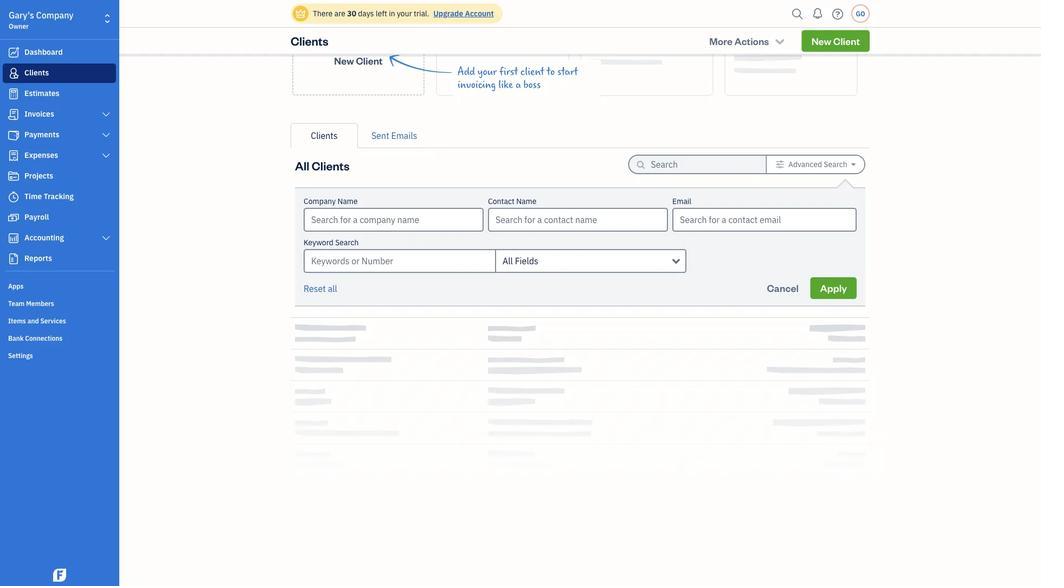 Task type: locate. For each thing, give the bounding box(es) containing it.
0 vertical spatial new
[[812, 34, 832, 47]]

chevron large down image for invoices
[[101, 110, 111, 119]]

1 horizontal spatial client
[[834, 34, 861, 47]]

1 vertical spatial search
[[335, 237, 359, 247]]

0 vertical spatial chevron large down image
[[101, 110, 111, 119]]

new down "are"
[[334, 54, 354, 67]]

keyword
[[304, 237, 334, 247]]

30
[[347, 8, 357, 18]]

your right the in
[[397, 8, 412, 18]]

estimate image
[[7, 88, 20, 99]]

chevron large down image
[[101, 110, 111, 119], [101, 131, 111, 139], [101, 234, 111, 243]]

search right keyword
[[335, 237, 359, 247]]

name down all clients
[[338, 196, 358, 206]]

1 horizontal spatial new
[[812, 34, 832, 47]]

1 vertical spatial clients link
[[291, 123, 358, 148]]

trial.
[[414, 8, 430, 18]]

payroll
[[24, 212, 49, 222]]

all
[[295, 158, 310, 173], [503, 255, 513, 267]]

cancel
[[768, 282, 799, 294]]

items and services
[[8, 316, 66, 325]]

0 horizontal spatial company
[[36, 9, 74, 21]]

1 chevron large down image from the top
[[101, 110, 111, 119]]

0 vertical spatial new client
[[812, 34, 861, 47]]

0 horizontal spatial new client
[[334, 54, 383, 67]]

first
[[500, 66, 518, 78]]

3 chevron large down image from the top
[[101, 234, 111, 243]]

dashboard link
[[3, 43, 116, 62]]

email
[[673, 196, 692, 206]]

a
[[516, 79, 521, 91]]

expense image
[[7, 150, 20, 161]]

connections
[[25, 334, 63, 342]]

chevron large down image inside "payments" link
[[101, 131, 111, 139]]

more actions
[[710, 34, 770, 47]]

1 horizontal spatial name
[[517, 196, 537, 206]]

add
[[458, 66, 475, 78]]

1 vertical spatial all
[[503, 255, 513, 267]]

all up the company name
[[295, 158, 310, 173]]

client down go to help icon
[[834, 34, 861, 47]]

2 name from the left
[[517, 196, 537, 206]]

all clients
[[295, 158, 350, 173]]

2 vertical spatial chevron large down image
[[101, 234, 111, 243]]

0 vertical spatial all
[[295, 158, 310, 173]]

new client down 30
[[334, 54, 383, 67]]

gary's
[[9, 9, 34, 21]]

Search for a contact name text field
[[489, 209, 667, 231]]

clients link up all clients
[[291, 123, 358, 148]]

caretdown image
[[852, 160, 856, 169]]

reset all
[[304, 283, 337, 294]]

search for advanced search
[[824, 159, 848, 169]]

estimates link
[[3, 84, 116, 104]]

in
[[389, 8, 395, 18]]

new client down go to help icon
[[812, 34, 861, 47]]

fields
[[515, 255, 539, 267]]

bank connections
[[8, 334, 63, 342]]

search
[[824, 159, 848, 169], [335, 237, 359, 247]]

clients link up 'estimates' link
[[3, 63, 116, 83]]

0 horizontal spatial name
[[338, 196, 358, 206]]

reports
[[24, 253, 52, 263]]

0 horizontal spatial new
[[334, 54, 354, 67]]

clients up 'estimates'
[[24, 68, 49, 78]]

1 horizontal spatial search
[[824, 159, 848, 169]]

accounting
[[24, 233, 64, 243]]

your
[[397, 8, 412, 18], [478, 66, 497, 78]]

payment image
[[7, 130, 20, 141]]

new client
[[812, 34, 861, 47], [334, 54, 383, 67]]

search left caretdown image
[[824, 159, 848, 169]]

company
[[36, 9, 74, 21], [304, 196, 336, 206]]

gary's company owner
[[9, 9, 74, 30]]

sent
[[372, 130, 389, 141]]

chevrondown image
[[774, 35, 787, 46]]

upgrade
[[434, 8, 464, 18]]

1 name from the left
[[338, 196, 358, 206]]

chevron large down image inside invoices link
[[101, 110, 111, 119]]

0 vertical spatial search
[[824, 159, 848, 169]]

clients link
[[3, 63, 116, 83], [291, 123, 358, 148]]

search inside dropdown button
[[824, 159, 848, 169]]

1 horizontal spatial all
[[503, 255, 513, 267]]

0 vertical spatial company
[[36, 9, 74, 21]]

0 horizontal spatial client
[[356, 54, 383, 67]]

accounting link
[[3, 228, 116, 248]]

chevron large down image inside accounting link
[[101, 234, 111, 243]]

clients inside main element
[[24, 68, 49, 78]]

all
[[328, 283, 337, 294]]

1 vertical spatial new
[[334, 54, 354, 67]]

team
[[8, 299, 25, 308]]

0 vertical spatial your
[[397, 8, 412, 18]]

company right gary's at the top left of the page
[[36, 9, 74, 21]]

and
[[28, 316, 39, 325]]

All Fields field
[[495, 249, 687, 273]]

sent emails
[[372, 130, 418, 141]]

2 chevron large down image from the top
[[101, 131, 111, 139]]

1 vertical spatial client
[[356, 54, 383, 67]]

name
[[338, 196, 358, 206], [517, 196, 537, 206]]

cancel button
[[758, 277, 809, 299]]

all for all clients
[[295, 158, 310, 173]]

clients down crown image
[[291, 33, 329, 48]]

keyword search
[[304, 237, 359, 247]]

client
[[834, 34, 861, 47], [356, 54, 383, 67]]

new down notifications icon
[[812, 34, 832, 47]]

all fields
[[503, 255, 539, 267]]

payments
[[24, 129, 59, 139]]

clients up all clients
[[311, 130, 338, 141]]

account
[[465, 8, 494, 18]]

your inside 'add your first client to start invoicing like a boss'
[[478, 66, 497, 78]]

1 horizontal spatial new client
[[812, 34, 861, 47]]

invoice image
[[7, 109, 20, 120]]

team members link
[[3, 295, 116, 311]]

1 vertical spatial company
[[304, 196, 336, 206]]

all left fields
[[503, 255, 513, 267]]

all inside field
[[503, 255, 513, 267]]

invoices
[[24, 109, 54, 119]]

name right contact
[[517, 196, 537, 206]]

1 vertical spatial chevron large down image
[[101, 131, 111, 139]]

apps
[[8, 282, 24, 290]]

1 horizontal spatial clients link
[[291, 123, 358, 148]]

0 horizontal spatial all
[[295, 158, 310, 173]]

team members
[[8, 299, 54, 308]]

main element
[[0, 0, 147, 586]]

money image
[[7, 212, 20, 223]]

estimates
[[24, 88, 59, 98]]

new
[[812, 34, 832, 47], [334, 54, 354, 67]]

0 horizontal spatial clients link
[[3, 63, 116, 83]]

dashboard
[[24, 47, 63, 57]]

search for keyword search
[[335, 237, 359, 247]]

emails
[[392, 130, 418, 141]]

time tracking
[[24, 191, 74, 201]]

go
[[856, 9, 866, 18]]

your up invoicing
[[478, 66, 497, 78]]

members
[[26, 299, 54, 308]]

to
[[547, 66, 555, 78]]

1 horizontal spatial your
[[478, 66, 497, 78]]

0 horizontal spatial search
[[335, 237, 359, 247]]

company inside gary's company owner
[[36, 9, 74, 21]]

1 horizontal spatial company
[[304, 196, 336, 206]]

expenses
[[24, 150, 58, 160]]

expenses link
[[3, 146, 116, 165]]

chevron large down image for accounting
[[101, 234, 111, 243]]

company down all clients
[[304, 196, 336, 206]]

1 vertical spatial your
[[478, 66, 497, 78]]

reset all button
[[304, 282, 337, 295]]

client down days
[[356, 54, 383, 67]]

settings
[[8, 351, 33, 360]]

contact name
[[488, 196, 537, 206]]

chevron large down image for payments
[[101, 131, 111, 139]]



Task type: vqa. For each thing, say whether or not it's contained in the screenshot.
how
no



Task type: describe. For each thing, give the bounding box(es) containing it.
add your first client to start invoicing like a boss
[[458, 66, 578, 91]]

days
[[358, 8, 374, 18]]

bank
[[8, 334, 24, 342]]

contact
[[488, 196, 515, 206]]

dashboard image
[[7, 47, 20, 58]]

payroll link
[[3, 208, 116, 227]]

projects
[[24, 171, 53, 181]]

project image
[[7, 171, 20, 182]]

Search text field
[[651, 156, 749, 173]]

Keywords or Number text field
[[304, 249, 495, 273]]

tracking
[[44, 191, 74, 201]]

services
[[40, 316, 66, 325]]

name for company name
[[338, 196, 358, 206]]

search image
[[790, 6, 807, 22]]

invoices link
[[3, 105, 116, 124]]

timer image
[[7, 192, 20, 202]]

apply
[[821, 282, 848, 294]]

chevron large down image
[[101, 151, 111, 160]]

crown image
[[295, 8, 307, 19]]

start
[[558, 66, 578, 78]]

Search for a contact email text field
[[674, 209, 856, 231]]

report image
[[7, 253, 20, 264]]

go to help image
[[830, 6, 847, 22]]

company name
[[304, 196, 358, 206]]

1 vertical spatial new client
[[334, 54, 383, 67]]

time
[[24, 191, 42, 201]]

apps link
[[3, 277, 116, 294]]

freshbooks image
[[51, 569, 68, 582]]

0 vertical spatial clients link
[[3, 63, 116, 83]]

clients up the company name
[[312, 158, 350, 173]]

items
[[8, 316, 26, 325]]

go button
[[852, 4, 870, 23]]

reports link
[[3, 249, 116, 269]]

actions
[[735, 34, 770, 47]]

client image
[[7, 68, 20, 79]]

settings link
[[3, 347, 116, 363]]

advanced search
[[789, 159, 848, 169]]

Search for a company name text field
[[305, 209, 483, 231]]

settings image
[[776, 160, 785, 169]]

payments link
[[3, 125, 116, 145]]

more
[[710, 34, 733, 47]]

notifications image
[[810, 3, 827, 24]]

there are 30 days left in your trial. upgrade account
[[313, 8, 494, 18]]

there
[[313, 8, 333, 18]]

time tracking link
[[3, 187, 116, 207]]

sent emails link
[[358, 123, 431, 148]]

items and services link
[[3, 312, 116, 328]]

owner
[[9, 22, 29, 30]]

1 horizontal spatial new client link
[[802, 30, 870, 52]]

apply button
[[811, 277, 857, 299]]

chart image
[[7, 233, 20, 244]]

projects link
[[3, 167, 116, 186]]

bank connections link
[[3, 329, 116, 346]]

invoicing
[[458, 79, 496, 91]]

are
[[335, 8, 346, 18]]

left
[[376, 8, 387, 18]]

client
[[521, 66, 545, 78]]

0 vertical spatial client
[[834, 34, 861, 47]]

name for contact name
[[517, 196, 537, 206]]

0 horizontal spatial your
[[397, 8, 412, 18]]

0 horizontal spatial new client link
[[292, 6, 425, 95]]

upgrade account link
[[431, 8, 494, 18]]

advanced
[[789, 159, 823, 169]]

boss
[[524, 79, 541, 91]]

advanced search button
[[768, 156, 865, 173]]

like
[[499, 79, 513, 91]]

reset
[[304, 283, 326, 294]]

all for all fields
[[503, 255, 513, 267]]

more actions button
[[700, 30, 796, 52]]



